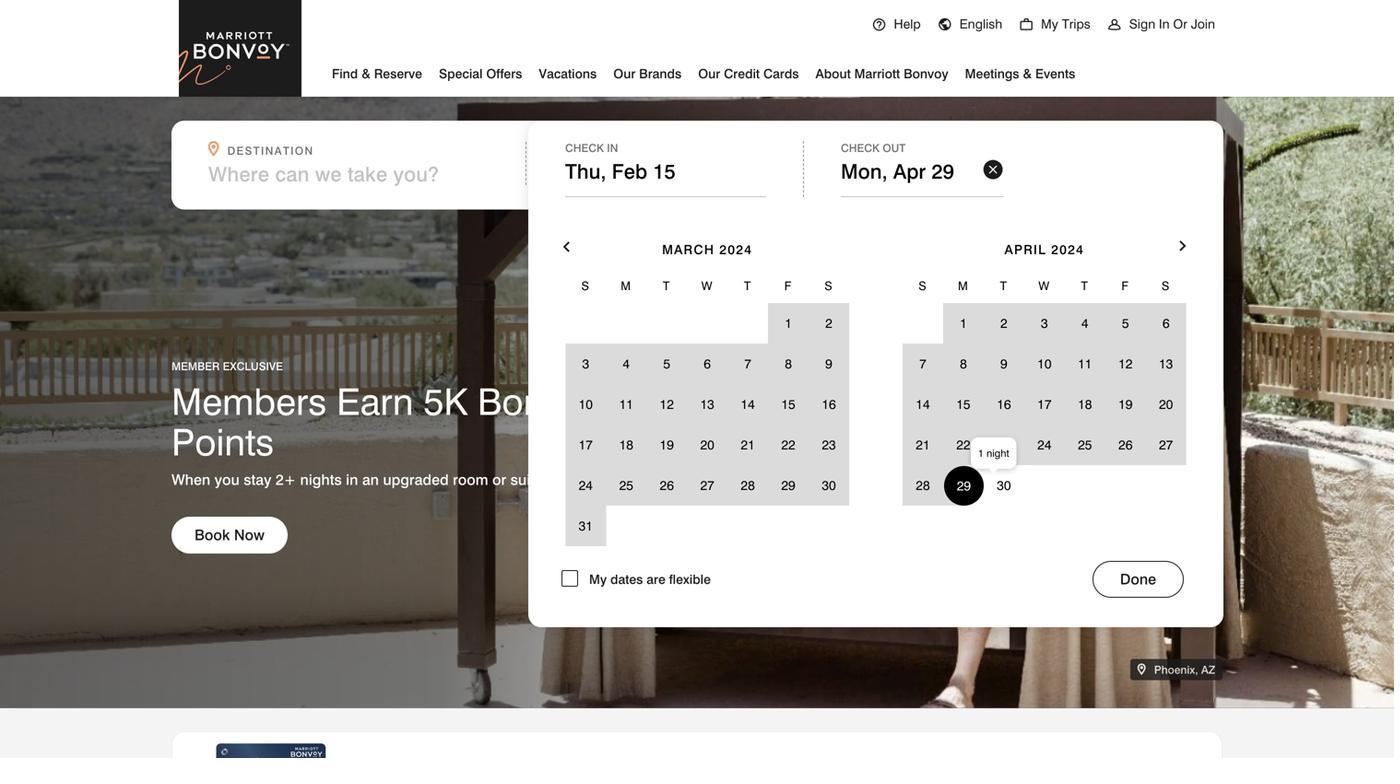 Task type: vqa. For each thing, say whether or not it's contained in the screenshot.


Task type: locate. For each thing, give the bounding box(es) containing it.
0 vertical spatial 27
[[1159, 438, 1173, 453]]

row group for april
[[903, 303, 1187, 506]]

31 row
[[566, 506, 849, 547]]

phoenix, az link
[[1131, 660, 1223, 681]]

1 horizontal spatial 28
[[916, 478, 930, 494]]

1 horizontal spatial mon,
[[841, 160, 888, 184]]

3 inside row
[[582, 356, 589, 372]]

1 22 from the left
[[781, 438, 796, 453]]

2024
[[720, 242, 753, 258], [1051, 242, 1085, 258]]

m for march 2024
[[621, 279, 632, 293]]

1 horizontal spatial grid
[[903, 216, 1187, 506]]

1 horizontal spatial 26
[[1119, 438, 1133, 453]]

1 vertical spatial 3
[[582, 356, 589, 372]]

6
[[1163, 316, 1170, 332], [704, 356, 711, 372]]

0 horizontal spatial 3
[[582, 356, 589, 372]]

f for 5
[[1122, 279, 1130, 293]]

2 16 from the left
[[997, 397, 1011, 413]]

1 23 from the left
[[822, 438, 836, 453]]

our for our brands
[[613, 66, 636, 82]]

28
[[741, 478, 755, 494], [916, 478, 930, 494]]

0 horizontal spatial 12
[[660, 397, 674, 413]]

our left credit
[[698, 66, 720, 82]]

2 horizontal spatial 1
[[978, 448, 984, 460]]

round image inside sign in or join dropdown button
[[1107, 18, 1122, 32]]

members
[[172, 380, 327, 424]]

1 t from the left
[[663, 279, 671, 293]]

night
[[987, 448, 1009, 460]]

check inside check in thu, feb 15
[[565, 142, 604, 155]]

29 inside 74 nights thu, feb 15 - mon, apr 29
[[785, 162, 808, 186]]

sign in or join
[[1129, 16, 1215, 32]]

1 horizontal spatial 2024
[[1051, 242, 1085, 258]]

29
[[932, 160, 954, 184], [785, 162, 808, 186], [781, 478, 796, 494], [957, 479, 971, 494]]

row containing 3
[[566, 344, 849, 385]]

0 horizontal spatial &
[[362, 66, 371, 82]]

round image left the help
[[872, 18, 887, 32]]

1 horizontal spatial round image
[[1107, 18, 1122, 32]]

1 horizontal spatial in
[[1159, 16, 1170, 32]]

1 vertical spatial 27
[[700, 478, 715, 494]]

in right sign
[[1159, 16, 1170, 32]]

grid
[[566, 216, 849, 547], [903, 216, 1187, 506]]

0 vertical spatial 18
[[1078, 397, 1092, 413]]

our brands button
[[613, 59, 682, 86]]

t down april
[[1000, 279, 1008, 293]]

round image inside my trips button
[[1019, 18, 1034, 32]]

0 horizontal spatial row group
[[566, 303, 849, 547]]

row containing 17
[[566, 425, 849, 466]]

1 horizontal spatial 19
[[1119, 397, 1133, 413]]

1 vertical spatial 24
[[579, 478, 593, 494]]

2 our from the left
[[698, 66, 720, 82]]

earn
[[337, 380, 414, 424]]

24 up 31
[[579, 478, 593, 494]]

bonus
[[478, 380, 584, 424]]

round image inside help link
[[872, 18, 887, 32]]

0 horizontal spatial 19
[[660, 438, 674, 453]]

8
[[785, 356, 792, 372], [960, 356, 967, 372]]

1 horizontal spatial 3
[[1041, 316, 1048, 332]]

brands
[[639, 66, 682, 82]]

our
[[613, 66, 636, 82], [698, 66, 720, 82]]

1 vertical spatial my
[[589, 572, 607, 588]]

2 2024 from the left
[[1051, 242, 1085, 258]]

2024 right april
[[1051, 242, 1085, 258]]

12
[[1119, 356, 1133, 372], [660, 397, 674, 413]]

1 s from the left
[[581, 279, 590, 293]]

7
[[744, 356, 752, 372], [920, 356, 927, 372]]

0 horizontal spatial round image
[[938, 18, 952, 32]]

1 m from the left
[[621, 279, 632, 293]]

w down march 2024
[[702, 279, 713, 293]]

0 horizontal spatial 21
[[741, 438, 755, 453]]

1 vertical spatial 19
[[660, 438, 674, 453]]

26
[[1119, 438, 1133, 453], [660, 478, 674, 494]]

0 horizontal spatial w
[[702, 279, 713, 293]]

0 horizontal spatial 6
[[704, 356, 711, 372]]

1 grid from the left
[[566, 216, 849, 547]]

in
[[346, 471, 358, 489]]

our left brands
[[613, 66, 636, 82]]

1 horizontal spatial 8
[[960, 356, 967, 372]]

round image for help
[[872, 18, 887, 32]]

1 row group from the left
[[566, 303, 849, 547]]

check left out
[[841, 142, 880, 155]]

mon, down out
[[841, 160, 888, 184]]

2 30 from the left
[[997, 478, 1011, 494]]

& left events
[[1023, 66, 1032, 82]]

1 vertical spatial in
[[607, 142, 618, 155]]

1 horizontal spatial 16
[[997, 397, 1011, 413]]

my trips button
[[1011, 0, 1099, 48]]

25 up '31' row
[[619, 478, 633, 494]]

mon, right -
[[694, 162, 741, 186]]

0 horizontal spatial 11
[[619, 397, 633, 413]]

1 horizontal spatial 30
[[997, 478, 1011, 494]]

0 horizontal spatial 20
[[700, 438, 715, 453]]

my left trips
[[1041, 16, 1059, 32]]

w
[[702, 279, 713, 293], [1039, 279, 1051, 293]]

my left dates
[[589, 572, 607, 588]]

1 vertical spatial 6
[[704, 356, 711, 372]]

2 w from the left
[[1039, 279, 1051, 293]]

0 horizontal spatial 28
[[741, 478, 755, 494]]

1 f from the left
[[784, 279, 793, 293]]

2 8 from the left
[[960, 356, 967, 372]]

2 14 from the left
[[916, 397, 930, 413]]

bonvoy
[[904, 66, 949, 82]]

0 vertical spatial 25
[[1078, 438, 1092, 453]]

2 s from the left
[[825, 279, 833, 293]]

member
[[172, 360, 220, 373]]

t down march
[[663, 279, 671, 293]]

0 horizontal spatial 22
[[781, 438, 796, 453]]

0 vertical spatial my
[[1041, 16, 1059, 32]]

0 horizontal spatial 2
[[825, 316, 833, 332]]

9
[[825, 356, 833, 372], [1001, 356, 1008, 372]]

1 horizontal spatial 6
[[1163, 316, 1170, 332]]

1 vertical spatial 26
[[660, 478, 674, 494]]

18
[[1078, 397, 1092, 413], [619, 438, 633, 453]]

3
[[1041, 316, 1048, 332], [582, 356, 589, 372]]

my
[[1041, 16, 1059, 32], [589, 572, 607, 588]]

0 vertical spatial 12
[[1119, 356, 1133, 372]]

check inside the check out mon, apr 29
[[841, 142, 880, 155]]

2 grid from the left
[[903, 216, 1187, 506]]

0 vertical spatial in
[[1159, 16, 1170, 32]]

24 right night
[[1038, 438, 1052, 453]]

1 horizontal spatial round image
[[1019, 18, 1034, 32]]

f
[[784, 279, 793, 293], [1122, 279, 1130, 293]]

1 horizontal spatial f
[[1122, 279, 1130, 293]]

2 round image from the left
[[1107, 18, 1122, 32]]

0 horizontal spatial round image
[[872, 18, 887, 32]]

1 horizontal spatial 7
[[920, 356, 927, 372]]

1 horizontal spatial 9
[[1001, 356, 1008, 372]]

0 horizontal spatial or
[[492, 471, 506, 489]]

0 horizontal spatial 26
[[660, 478, 674, 494]]

0 horizontal spatial 17
[[579, 438, 593, 453]]

t down march 2024
[[744, 279, 752, 293]]

in
[[1159, 16, 1170, 32], [607, 142, 618, 155]]

reserve
[[374, 66, 422, 82]]

0 horizontal spatial 27
[[700, 478, 715, 494]]

find & reserve button
[[332, 59, 422, 86]]

30
[[822, 478, 836, 494], [997, 478, 1011, 494]]

you
[[215, 471, 240, 489]]

17
[[1038, 397, 1052, 413], [579, 438, 593, 453]]

1 2 from the left
[[825, 316, 833, 332]]

book now link
[[172, 517, 288, 554]]

2
[[825, 316, 833, 332], [1001, 316, 1008, 332]]

0 vertical spatial 26
[[1119, 438, 1133, 453]]

2 7 from the left
[[920, 356, 927, 372]]

in right 74
[[607, 142, 618, 155]]

74
[[590, 144, 604, 158]]

1 16 from the left
[[822, 397, 836, 413]]

19
[[1119, 397, 1133, 413], [660, 438, 674, 453]]

2 f from the left
[[1122, 279, 1130, 293]]

round image for sign in or join
[[1107, 18, 1122, 32]]

5k
[[424, 380, 467, 424]]

&
[[362, 66, 371, 82], [1023, 66, 1032, 82]]

0 vertical spatial 19
[[1119, 397, 1133, 413]]

1 horizontal spatial 14
[[916, 397, 930, 413]]

3 s from the left
[[919, 279, 927, 293]]

special offers button
[[439, 59, 522, 86]]

15
[[653, 160, 676, 184], [654, 162, 677, 186], [781, 397, 796, 413], [957, 397, 971, 413]]

2 22 from the left
[[957, 438, 971, 453]]

1 horizontal spatial 11
[[1078, 356, 1092, 372]]

1 horizontal spatial or
[[1173, 16, 1188, 32]]

row
[[566, 268, 849, 303], [903, 268, 1187, 303], [566, 303, 849, 344], [903, 303, 1187, 344], [566, 344, 849, 385], [903, 344, 1187, 385], [566, 385, 849, 425], [903, 385, 1187, 425], [566, 425, 849, 466], [903, 425, 1187, 466], [566, 466, 849, 506], [903, 466, 1187, 506]]

1 vertical spatial 18
[[619, 438, 633, 453]]

0 vertical spatial 10
[[1038, 356, 1052, 372]]

0 horizontal spatial 4
[[623, 356, 630, 372]]

feb inside check in thu, feb 15
[[612, 160, 647, 184]]

or right room
[[492, 471, 506, 489]]

row containing 7
[[903, 344, 1187, 385]]

t down april 2024 at the right of page
[[1081, 279, 1089, 293]]

english
[[960, 16, 1003, 32]]

in inside dropdown button
[[1159, 16, 1170, 32]]

1 horizontal spatial 5
[[1122, 316, 1129, 332]]

our for our credit cards
[[698, 66, 720, 82]]

0 vertical spatial 24
[[1038, 438, 1052, 453]]

3 up bonus
[[582, 356, 589, 372]]

21
[[741, 438, 755, 453], [916, 438, 930, 453]]

2+
[[276, 471, 296, 489]]

grid containing march 2024
[[566, 216, 849, 547]]

2 check from the left
[[841, 142, 880, 155]]

2 round image from the left
[[1019, 18, 1034, 32]]

0 vertical spatial 5
[[1122, 316, 1129, 332]]

2 m from the left
[[958, 279, 969, 293]]

0 horizontal spatial 30
[[822, 478, 836, 494]]

our inside our credit cards link
[[698, 66, 720, 82]]

1 our from the left
[[613, 66, 636, 82]]

row group
[[566, 303, 849, 547], [903, 303, 1187, 506]]

thu, inside 74 nights thu, feb 15 - mon, apr 29
[[566, 162, 607, 186]]

0 horizontal spatial mon,
[[694, 162, 741, 186]]

apr down out
[[893, 160, 926, 184]]

0 horizontal spatial 13
[[700, 397, 715, 413]]

1 horizontal spatial 17
[[1038, 397, 1052, 413]]

2024 right march
[[720, 242, 753, 258]]

1 28 from the left
[[741, 478, 755, 494]]

-
[[682, 162, 689, 186]]

1 check from the left
[[565, 142, 604, 155]]

1 8 from the left
[[785, 356, 792, 372]]

11
[[1078, 356, 1092, 372], [619, 397, 633, 413]]

1 vertical spatial 10
[[579, 397, 593, 413]]

dates
[[611, 572, 643, 588]]

thu, for thu, feb 15
[[565, 160, 606, 184]]

3 down april 2024 at the right of page
[[1041, 316, 1048, 332]]

27
[[1159, 438, 1173, 453], [700, 478, 715, 494]]

2 & from the left
[[1023, 66, 1032, 82]]

& for find
[[362, 66, 371, 82]]

thu,
[[565, 160, 606, 184], [566, 162, 607, 186]]

21 left 1 night
[[916, 438, 930, 453]]

& right find
[[362, 66, 371, 82]]

29 inside the check out mon, apr 29
[[932, 160, 954, 184]]

m for april 2024
[[958, 279, 969, 293]]

check
[[565, 142, 604, 155], [841, 142, 880, 155]]

1 w from the left
[[702, 279, 713, 293]]

feb inside 74 nights thu, feb 15 - mon, apr 29
[[613, 162, 648, 186]]

1 horizontal spatial 22
[[957, 438, 971, 453]]

1 horizontal spatial my
[[1041, 16, 1059, 32]]

or left join
[[1173, 16, 1188, 32]]

0 horizontal spatial 9
[[825, 356, 833, 372]]

23
[[822, 438, 836, 453], [997, 438, 1011, 453]]

1 & from the left
[[362, 66, 371, 82]]

w down april 2024 at the right of page
[[1039, 279, 1051, 293]]

None search field
[[172, 121, 1224, 628]]

round image
[[938, 18, 952, 32], [1107, 18, 1122, 32]]

25
[[1078, 438, 1092, 453], [619, 478, 633, 494]]

4
[[1082, 316, 1089, 332], [623, 356, 630, 372]]

0 horizontal spatial 5
[[663, 356, 670, 372]]

13
[[1159, 356, 1173, 372], [700, 397, 715, 413]]

in inside check in thu, feb 15
[[607, 142, 618, 155]]

0 vertical spatial or
[[1173, 16, 1188, 32]]

join
[[1191, 16, 1215, 32]]

1 horizontal spatial 2
[[1001, 316, 1008, 332]]

1 2024 from the left
[[720, 242, 753, 258]]

in for or
[[1159, 16, 1170, 32]]

1 round image from the left
[[872, 18, 887, 32]]

0 vertical spatial 17
[[1038, 397, 1052, 413]]

apr right -
[[747, 162, 780, 186]]

1 horizontal spatial 24
[[1038, 438, 1052, 453]]

row containing 10
[[566, 385, 849, 425]]

1 horizontal spatial our
[[698, 66, 720, 82]]

0 horizontal spatial 14
[[741, 397, 755, 413]]

4 s from the left
[[1162, 279, 1171, 293]]

5
[[1122, 316, 1129, 332], [663, 356, 670, 372]]

our inside our brands dropdown button
[[613, 66, 636, 82]]

special offers
[[439, 66, 522, 82]]

done
[[1120, 571, 1156, 589]]

6 inside row
[[704, 356, 711, 372]]

2 row group from the left
[[903, 303, 1187, 506]]

0 horizontal spatial 25
[[619, 478, 633, 494]]

Destination text field
[[208, 162, 491, 186]]

book now
[[195, 527, 265, 544]]

0 horizontal spatial 8
[[785, 356, 792, 372]]

25 right night
[[1078, 438, 1092, 453]]

march
[[662, 242, 715, 258]]

1 horizontal spatial w
[[1039, 279, 1051, 293]]

1 14 from the left
[[741, 397, 755, 413]]

my inside search field
[[589, 572, 607, 588]]

1 horizontal spatial row group
[[903, 303, 1187, 506]]

my inside button
[[1041, 16, 1059, 32]]

1 horizontal spatial m
[[958, 279, 969, 293]]

my for my trips
[[1041, 16, 1059, 32]]

2 21 from the left
[[916, 438, 930, 453]]

0 horizontal spatial in
[[607, 142, 618, 155]]

w for april
[[1039, 279, 1051, 293]]

m
[[621, 279, 632, 293], [958, 279, 969, 293]]

2024 for march 2024
[[720, 242, 753, 258]]

0 horizontal spatial 2024
[[720, 242, 753, 258]]

round image left english
[[938, 18, 952, 32]]

check left nights
[[565, 142, 604, 155]]

vacations
[[539, 66, 597, 82]]

1 round image from the left
[[938, 18, 952, 32]]

0 horizontal spatial f
[[784, 279, 793, 293]]

my trips
[[1041, 16, 1091, 32]]

thu, inside check in thu, feb 15
[[565, 160, 606, 184]]

round image left my trips
[[1019, 18, 1034, 32]]

0 vertical spatial 20
[[1159, 397, 1173, 413]]

21 up '31' row
[[741, 438, 755, 453]]

trips
[[1062, 16, 1091, 32]]

round image left sign
[[1107, 18, 1122, 32]]

round image inside "english" button
[[938, 18, 952, 32]]

round image
[[872, 18, 887, 32], [1019, 18, 1034, 32]]

16
[[822, 397, 836, 413], [997, 397, 1011, 413]]

t
[[663, 279, 671, 293], [744, 279, 752, 293], [1000, 279, 1008, 293], [1081, 279, 1089, 293]]



Task type: describe. For each thing, give the bounding box(es) containing it.
my dates are flexible
[[589, 572, 711, 588]]

april 2024
[[1005, 242, 1085, 258]]

0 horizontal spatial 24
[[579, 478, 593, 494]]

offers
[[486, 66, 522, 82]]

member exclusive members earn 5k bonus points when you stay 2+ nights in an upgraded room or suite.
[[172, 360, 584, 489]]

1 night
[[978, 448, 1009, 460]]

4 inside row
[[623, 356, 630, 372]]

location image
[[1138, 664, 1151, 678]]

1 21 from the left
[[741, 438, 755, 453]]

0 vertical spatial 3
[[1041, 316, 1048, 332]]

sign in or join button
[[1099, 0, 1224, 48]]

15 inside check in thu, feb 15
[[653, 160, 676, 184]]

1 horizontal spatial 10
[[1038, 356, 1052, 372]]

room
[[453, 471, 488, 489]]

0 horizontal spatial 1
[[785, 316, 792, 332]]

meetings
[[965, 66, 1019, 82]]

feb for thu, feb 15
[[612, 160, 647, 184]]

& for meetings
[[1023, 66, 1032, 82]]

2 2 from the left
[[1001, 316, 1008, 332]]

1 horizontal spatial 25
[[1078, 438, 1092, 453]]

march 2024
[[662, 242, 753, 258]]

1 horizontal spatial 4
[[1082, 316, 1089, 332]]

destination field
[[208, 162, 515, 186]]

book
[[195, 527, 230, 544]]

about marriott bonvoy button
[[816, 59, 949, 86]]

vacations button
[[539, 59, 597, 86]]

2 t from the left
[[744, 279, 752, 293]]

upgraded
[[383, 471, 449, 489]]

phoenix, az
[[1151, 664, 1215, 678]]

sign
[[1129, 16, 1156, 32]]

meetings & events button
[[965, 59, 1076, 86]]

row containing 21
[[903, 425, 1187, 466]]

or inside the member exclusive members earn 5k bonus points when you stay 2+ nights in an upgraded room or suite.
[[492, 471, 506, 489]]

in for thu,
[[607, 142, 618, 155]]

flexible
[[669, 572, 711, 588]]

1 horizontal spatial 12
[[1119, 356, 1133, 372]]

about
[[816, 66, 851, 82]]

feb for thu, feb 15 - mon, apr 29
[[613, 162, 648, 186]]

or inside dropdown button
[[1173, 16, 1188, 32]]

1 vertical spatial 13
[[700, 397, 715, 413]]

our credit cards link
[[698, 59, 799, 86]]

exclusive
[[223, 360, 283, 373]]

2 28 from the left
[[916, 478, 930, 494]]

74 nights thu, feb 15 - mon, apr 29
[[566, 144, 808, 186]]

row containing 28
[[903, 466, 1187, 506]]

w for march
[[702, 279, 713, 293]]

1 horizontal spatial 18
[[1078, 397, 1092, 413]]

nights
[[609, 144, 657, 158]]

check in thu, feb 15
[[565, 142, 676, 184]]

row containing 14
[[903, 385, 1187, 425]]

about marriott bonvoy
[[816, 66, 949, 82]]

our credit cards
[[698, 66, 799, 82]]

mon, inside 74 nights thu, feb 15 - mon, apr 29
[[694, 162, 741, 186]]

our brands
[[613, 66, 682, 82]]

0 vertical spatial 11
[[1078, 356, 1092, 372]]

stay
[[244, 471, 271, 489]]

check for thu, feb 15
[[565, 142, 604, 155]]

1 7 from the left
[[744, 356, 752, 372]]

5 inside row
[[663, 356, 670, 372]]

round image for english
[[938, 18, 952, 32]]

1 vertical spatial 20
[[700, 438, 715, 453]]

thu, for thu, feb 15 - mon, apr 29
[[566, 162, 607, 186]]

points
[[172, 420, 274, 465]]

2024 for april 2024
[[1051, 242, 1085, 258]]

marriott bonvoy boundless® credit card from chase image
[[195, 744, 347, 759]]

special
[[439, 66, 483, 82]]

none search field containing thu, feb 15
[[172, 121, 1224, 628]]

apr inside the check out mon, apr 29
[[893, 160, 926, 184]]

cards
[[764, 66, 799, 82]]

1 vertical spatial 12
[[660, 397, 674, 413]]

1 30 from the left
[[822, 478, 836, 494]]

grid containing april 2024
[[903, 216, 1187, 506]]

out
[[883, 142, 906, 155]]

1 vertical spatial 25
[[619, 478, 633, 494]]

apr inside 74 nights thu, feb 15 - mon, apr 29
[[747, 162, 780, 186]]

help link
[[864, 0, 929, 48]]

check out mon, apr 29
[[841, 142, 954, 184]]

destination
[[227, 144, 314, 158]]

now
[[234, 527, 265, 544]]

15 inside 74 nights thu, feb 15 - mon, apr 29
[[654, 162, 677, 186]]

credit
[[724, 66, 760, 82]]

f for 1
[[784, 279, 793, 293]]

nights
[[300, 471, 342, 489]]

suite.
[[511, 471, 547, 489]]

mon, inside the check out mon, apr 29
[[841, 160, 888, 184]]

marriott
[[855, 66, 900, 82]]

2 23 from the left
[[997, 438, 1011, 453]]

3 t from the left
[[1000, 279, 1008, 293]]

meetings & events
[[965, 66, 1076, 82]]

done button
[[1093, 562, 1184, 598]]

events
[[1036, 66, 1076, 82]]

april
[[1005, 242, 1047, 258]]

english button
[[929, 0, 1011, 48]]

an
[[362, 471, 379, 489]]

find & reserve
[[332, 66, 422, 82]]

1 vertical spatial 11
[[619, 397, 633, 413]]

az
[[1201, 664, 1215, 678]]

1 vertical spatial 17
[[579, 438, 593, 453]]

when
[[172, 471, 210, 489]]

my for my dates are flexible
[[589, 572, 607, 588]]

round image for my trips
[[1019, 18, 1034, 32]]

31
[[579, 519, 593, 534]]

1 horizontal spatial 13
[[1159, 356, 1173, 372]]

are
[[647, 572, 666, 588]]

1 9 from the left
[[825, 356, 833, 372]]

check for mon, apr 29
[[841, 142, 880, 155]]

phoenix,
[[1154, 664, 1198, 678]]

0 vertical spatial 6
[[1163, 316, 1170, 332]]

row group for march
[[566, 303, 849, 547]]

4 t from the left
[[1081, 279, 1089, 293]]

row containing 24
[[566, 466, 849, 506]]

2 9 from the left
[[1001, 356, 1008, 372]]

help
[[894, 16, 921, 32]]

find
[[332, 66, 358, 82]]

0 horizontal spatial 18
[[619, 438, 633, 453]]

1 horizontal spatial 20
[[1159, 397, 1173, 413]]

1 horizontal spatial 1
[[960, 316, 967, 332]]



